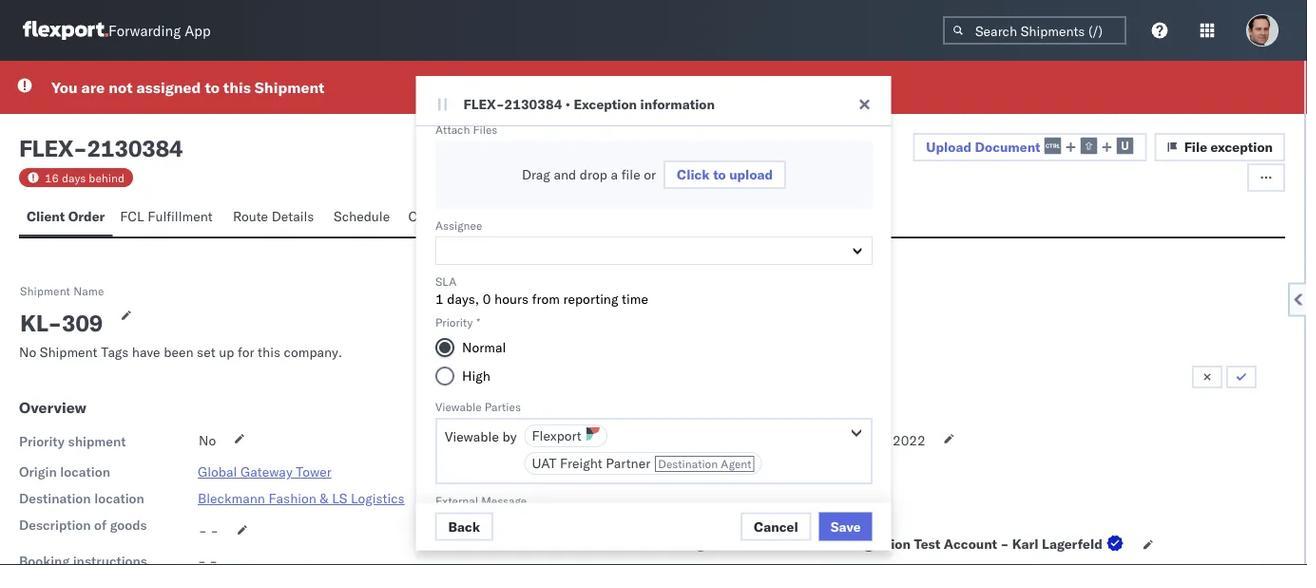 Task type: locate. For each thing, give the bounding box(es) containing it.
0 vertical spatial 2130384
[[504, 96, 562, 113]]

viewable parties
[[435, 400, 520, 414]]

this right for
[[258, 344, 280, 361]]

consignee
[[662, 536, 727, 553]]

messages
[[623, 208, 683, 225]]

date
[[739, 433, 767, 450], [756, 464, 783, 481]]

viewable down viewable parties
[[444, 429, 498, 445]]

to
[[205, 78, 219, 97], [713, 166, 726, 183]]

&
[[320, 491, 329, 507]]

flex
[[19, 134, 73, 163]]

click to upload button
[[663, 161, 786, 189]]

been
[[164, 344, 193, 361]]

documents
[[535, 208, 604, 225]]

days,
[[447, 291, 479, 308]]

parties up by
[[484, 400, 520, 414]]

0 vertical spatial priority
[[435, 315, 472, 329]]

gateway
[[241, 464, 293, 481]]

ready
[[702, 433, 736, 450]]

1 vertical spatial to
[[713, 166, 726, 183]]

or
[[643, 166, 656, 183]]

flexport
[[531, 428, 581, 444]]

kl-
[[20, 309, 62, 337]]

0 horizontal spatial no
[[19, 344, 36, 361]]

target
[[662, 464, 700, 481]]

route
[[233, 208, 268, 225]]

parties down --
[[799, 501, 851, 520]]

flex-2130384 • exception information
[[463, 96, 715, 113]]

fulfillment
[[148, 208, 213, 225]]

agent
[[720, 457, 751, 472]]

2130384 left •
[[504, 96, 562, 113]]

app
[[185, 21, 211, 39]]

1 vertical spatial location
[[94, 491, 144, 507]]

back
[[448, 518, 480, 535]]

no down kl-
[[19, 344, 36, 361]]

for
[[238, 344, 254, 361]]

you
[[51, 78, 78, 97]]

assignee
[[435, 218, 482, 232]]

*
[[476, 315, 480, 329]]

cancel
[[754, 518, 798, 535]]

1 horizontal spatial destination
[[658, 457, 717, 472]]

to right assigned
[[205, 78, 219, 97]]

drag and drop a file or
[[521, 166, 656, 183]]

0 vertical spatial this
[[223, 78, 251, 97]]

lagerfeld
[[1042, 536, 1103, 553]]

1 vertical spatial 2130384
[[87, 134, 183, 163]]

0 vertical spatial date
[[739, 433, 767, 450]]

priority for priority shipment
[[19, 433, 65, 450]]

order
[[68, 208, 105, 225]]

partner
[[605, 455, 650, 472]]

to right click
[[713, 166, 726, 183]]

file exception
[[1184, 139, 1273, 155]]

origin
[[19, 464, 57, 481]]

1 vertical spatial no
[[199, 433, 216, 449]]

1 vertical spatial parties
[[799, 501, 851, 520]]

- -
[[199, 523, 219, 539]]

1 vertical spatial date
[[756, 464, 783, 481]]

date right agent
[[756, 464, 783, 481]]

1 vertical spatial priority
[[19, 433, 65, 450]]

route details
[[233, 208, 314, 225]]

uat freight partner destination agent
[[531, 455, 751, 472]]

1 vertical spatial destination
[[19, 491, 91, 507]]

shipment
[[255, 78, 324, 97], [20, 284, 70, 298], [40, 344, 97, 361]]

global gateway tower link
[[198, 464, 332, 481]]

1 horizontal spatial to
[[713, 166, 726, 183]]

2130384 up behind
[[87, 134, 183, 163]]

of
[[94, 517, 107, 534]]

destination up the description
[[19, 491, 91, 507]]

external message
[[435, 494, 526, 508]]

integration
[[840, 536, 911, 553]]

priority up origin
[[19, 433, 65, 450]]

sla
[[435, 274, 456, 289]]

1 vertical spatial viewable
[[444, 429, 498, 445]]

date up agent
[[739, 433, 767, 450]]

parties
[[484, 400, 520, 414], [799, 501, 851, 520]]

2022
[[893, 433, 926, 449]]

destination location
[[19, 491, 144, 507]]

0 vertical spatial location
[[60, 464, 110, 481]]

this
[[223, 78, 251, 97], [258, 344, 280, 361]]

location up destination location
[[60, 464, 110, 481]]

1 horizontal spatial parties
[[799, 501, 851, 520]]

containers
[[408, 208, 474, 225]]

1 vertical spatial shipment
[[20, 284, 70, 298]]

priority left *
[[435, 315, 472, 329]]

-
[[73, 134, 87, 163], [841, 463, 850, 480], [850, 463, 858, 480], [199, 523, 207, 539], [210, 523, 219, 539], [1001, 536, 1009, 553]]

0 vertical spatial to
[[205, 78, 219, 97]]

0 horizontal spatial to
[[205, 78, 219, 97]]

normal
[[462, 339, 506, 356]]

client-nominated parties
[[662, 501, 851, 520]]

viewable down high
[[435, 400, 481, 414]]

0 horizontal spatial this
[[223, 78, 251, 97]]

integration test account - karl lagerfeld
[[840, 536, 1103, 553]]

attach files
[[435, 122, 497, 136]]

location up goods
[[94, 491, 144, 507]]

destination down cargo
[[658, 457, 717, 472]]

no up global
[[199, 433, 216, 449]]

0 horizontal spatial priority
[[19, 433, 65, 450]]

schedule
[[334, 208, 390, 225]]

1 horizontal spatial 2130384
[[504, 96, 562, 113]]

test
[[914, 536, 941, 553]]

1 horizontal spatial priority
[[435, 315, 472, 329]]

this right assigned
[[223, 78, 251, 97]]

0 vertical spatial parties
[[484, 400, 520, 414]]

from
[[532, 291, 559, 308]]

16
[[45, 171, 59, 185]]

external
[[435, 494, 478, 508]]

viewable
[[435, 400, 481, 414], [444, 429, 498, 445]]

logistics
[[351, 491, 405, 507]]

have
[[132, 344, 160, 361]]

tags
[[101, 344, 128, 361]]

global
[[198, 464, 237, 481]]

click
[[676, 166, 709, 183]]

0 vertical spatial viewable
[[435, 400, 481, 414]]

ls
[[332, 491, 347, 507]]

1 horizontal spatial no
[[199, 433, 216, 449]]

0 horizontal spatial 2130384
[[87, 134, 183, 163]]

are
[[81, 78, 105, 97]]

0 vertical spatial destination
[[658, 457, 717, 472]]

cargo ready date
[[662, 433, 767, 450]]

0 vertical spatial no
[[19, 344, 36, 361]]

viewable for viewable parties
[[435, 400, 481, 414]]

1 vertical spatial this
[[258, 344, 280, 361]]

upload document
[[926, 138, 1041, 155]]

exception
[[1211, 139, 1273, 155]]

bol button
[[486, 200, 527, 237]]

--
[[841, 463, 858, 480]]

set
[[197, 344, 215, 361]]

0 horizontal spatial parties
[[484, 400, 520, 414]]

nominated
[[715, 501, 795, 520]]

location for origin location
[[60, 464, 110, 481]]



Task type: describe. For each thing, give the bounding box(es) containing it.
309
[[62, 309, 103, 337]]

client order button
[[19, 200, 112, 237]]

drop
[[579, 166, 607, 183]]

company.
[[284, 344, 342, 361]]

2 vertical spatial shipment
[[40, 344, 97, 361]]

by
[[502, 429, 516, 445]]

flex - 2130384
[[19, 134, 183, 163]]

reporting
[[563, 291, 618, 308]]

description of goods
[[19, 517, 147, 534]]

overview
[[19, 398, 86, 417]]

bleckmann fashion & ls logistics link
[[198, 491, 405, 507]]

flexport. image
[[23, 21, 108, 40]]

exception
[[574, 96, 637, 113]]

files
[[472, 122, 497, 136]]

client order
[[27, 208, 105, 225]]

date for cargo ready date
[[739, 433, 767, 450]]

tower
[[296, 464, 332, 481]]

no for no
[[199, 433, 216, 449]]

sla 1 days, 0 hours from reporting time
[[435, 274, 648, 308]]

save button
[[819, 513, 872, 541]]

flexport button
[[524, 425, 607, 448]]

details
[[272, 208, 314, 225]]

file
[[1184, 139, 1207, 155]]

Search Shipments (/) text field
[[943, 16, 1126, 45]]

drag
[[521, 166, 550, 183]]

target delivery date
[[662, 464, 783, 481]]

back button
[[435, 513, 493, 541]]

kl-309
[[20, 309, 103, 337]]

time
[[621, 291, 648, 308]]

11,
[[869, 433, 889, 449]]

cancel button
[[740, 513, 812, 541]]

not
[[109, 78, 133, 97]]

forwarding app link
[[23, 21, 211, 40]]

you are not assigned to this shipment
[[51, 78, 324, 97]]

date for target delivery date
[[756, 464, 783, 481]]

16 days behind
[[45, 171, 124, 185]]

assignees
[[700, 208, 762, 225]]

1 horizontal spatial this
[[258, 344, 280, 361]]

bol
[[494, 208, 519, 225]]

message
[[481, 494, 526, 508]]

forwarding app
[[108, 21, 211, 39]]

dec 11, 2022
[[841, 433, 926, 449]]

client
[[27, 208, 65, 225]]

and
[[553, 166, 576, 183]]

forwarding
[[108, 21, 181, 39]]

route details button
[[225, 200, 326, 237]]

priority for priority *
[[435, 315, 472, 329]]

document
[[975, 138, 1041, 155]]

click to upload
[[676, 166, 773, 183]]

•
[[565, 96, 570, 113]]

behind
[[89, 171, 124, 185]]

goods
[[110, 517, 147, 534]]

priority shipment
[[19, 433, 126, 450]]

destination inside uat freight partner destination agent
[[658, 457, 717, 472]]

flex-
[[463, 96, 504, 113]]

priority *
[[435, 315, 480, 329]]

assigned
[[136, 78, 201, 97]]

delivery
[[704, 464, 753, 481]]

dec
[[841, 433, 865, 449]]

global gateway tower
[[198, 464, 332, 481]]

to inside button
[[713, 166, 726, 183]]

up
[[219, 344, 234, 361]]

fcl fulfillment button
[[112, 200, 225, 237]]

karl
[[1012, 536, 1039, 553]]

assignees button
[[693, 200, 773, 237]]

schedule button
[[326, 200, 401, 237]]

freight
[[559, 455, 602, 472]]

location for destination location
[[94, 491, 144, 507]]

0 vertical spatial shipment
[[255, 78, 324, 97]]

a
[[610, 166, 618, 183]]

description
[[19, 517, 91, 534]]

account
[[944, 536, 997, 553]]

days
[[62, 171, 86, 185]]

0 horizontal spatial destination
[[19, 491, 91, 507]]

shipment
[[68, 433, 126, 450]]

no for no shipment tags have been set up for this company.
[[19, 344, 36, 361]]

shipment name
[[20, 284, 104, 298]]

no shipment tags have been set up for this company.
[[19, 344, 342, 361]]

hours
[[494, 291, 528, 308]]

viewable for viewable by
[[444, 429, 498, 445]]

bleckmann fashion & ls logistics
[[198, 491, 405, 507]]

origin location
[[19, 464, 110, 481]]

high
[[462, 368, 490, 385]]

upload
[[926, 138, 972, 155]]

0
[[482, 291, 490, 308]]



Task type: vqa. For each thing, say whether or not it's contained in the screenshot.
No to the bottom
yes



